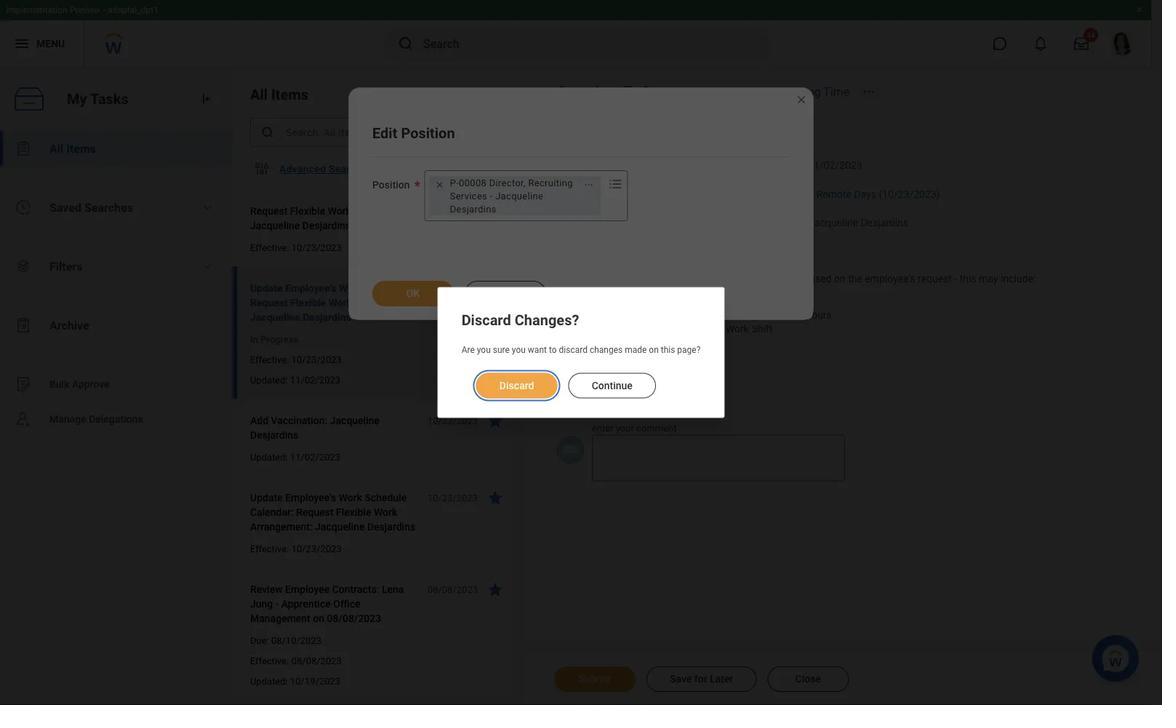 Task type: vqa. For each thing, say whether or not it's contained in the screenshot.
Time:
yes



Task type: describe. For each thing, give the bounding box(es) containing it.
all items button
[[0, 131, 233, 166]]

search image
[[260, 125, 275, 140]]

made
[[625, 344, 647, 355]]

updated: up the remote work > work/remote hybrid - remote days (10/23/2023) link
[[766, 159, 806, 171]]

work inside change the time type change the weekly schedule hours change the work shift
[[726, 323, 749, 335]]

manage delegations link
[[0, 402, 233, 437]]

your
[[616, 423, 634, 434]]

request flexible work arrangement: jacqueline desjardins link
[[643, 214, 909, 228]]

work inside update employee's working time: request flexible work arrangement: jacqueline desjardins
[[329, 296, 352, 308]]

hybrid
[[780, 188, 809, 200]]

1 | from the left
[[654, 159, 657, 171]]

want
[[528, 344, 547, 355]]

1 change from the top
[[672, 295, 707, 307]]

rename image
[[15, 375, 32, 393]]

hours
[[805, 309, 832, 321]]

based
[[804, 273, 832, 285]]

the left the 'appropriate'
[[678, 273, 692, 285]]

- right request
[[955, 273, 958, 285]]

office
[[333, 598, 361, 610]]

2 | from the left
[[760, 159, 763, 171]]

1 updated: 11/02/2023 from the top
[[250, 374, 341, 385]]

updated: down the in progress
[[250, 374, 288, 385]]

information
[[749, 273, 802, 285]]

are you sure you want to discard changes made on this page?
[[462, 344, 701, 355]]

arrangement: down "remote work > work/remote hybrid - remote days (10/23/2023)"
[[746, 216, 807, 228]]

employee's for update employee's working time: request flexible work arrangement: jacqueline desjardins
[[285, 282, 337, 294]]

progress
[[261, 334, 299, 345]]

- for p-00008 director, recruiting services - jacqueline desjardins
[[490, 190, 493, 201]]

jacqueline inside p-00008 director, recruiting services - jacqueline desjardins
[[496, 190, 544, 201]]

- for review employee contracts: lena jung - apprentice office management on 08/08/2023
[[276, 598, 279, 610]]

lena
[[382, 583, 404, 595]]

implementation preview -   adeptai_dpt1 banner
[[0, 0, 1152, 67]]

complete to do
[[557, 83, 661, 100]]

items
[[488, 90, 506, 99]]

update for update employee's work schedule calendar: request flexible work arrangement: jacqueline desjardins
[[250, 491, 283, 503]]

00008
[[459, 177, 487, 188]]

archive button
[[0, 308, 233, 343]]

notifications large image
[[1034, 36, 1048, 51]]

schedule inside update employee's work schedule calendar: request flexible work arrangement: jacqueline desjardins
[[365, 491, 407, 503]]

archive
[[49, 318, 89, 332]]

position inside edit position button
[[601, 361, 638, 373]]

time:
[[379, 282, 405, 294]]

1 horizontal spatial request flexible work arrangement: jacqueline desjardins
[[643, 216, 909, 228]]

p-
[[450, 177, 459, 188]]

due:
[[250, 635, 269, 646]]

update for update employee's working time: request flexible work arrangement: jacqueline desjardins
[[250, 282, 283, 294]]

contracts:
[[332, 583, 379, 595]]

- for remote work > work/remote hybrid - remote days (10/23/2023)
[[812, 188, 814, 200]]

update employee's working time
[[678, 85, 850, 99]]

clipboard image for archive
[[15, 317, 32, 334]]

review employee contracts: lena jung - apprentice office management on 08/08/2023
[[250, 583, 404, 624]]

process
[[591, 216, 629, 228]]

the left weekly
[[709, 309, 724, 321]]

updated: down "add"
[[250, 451, 288, 462]]

related actions image
[[584, 180, 594, 190]]

changes?
[[515, 312, 579, 329]]

days
[[855, 188, 877, 200]]

edit position dialog
[[349, 87, 814, 320]]

created:
[[557, 159, 595, 171]]

list inside my tasks (all items) "main content"
[[0, 131, 233, 437]]

my tasks (all items)
[[29, 80, 190, 100]]

all items inside button
[[49, 142, 96, 155]]

update employee's working time: request flexible work arrangement: jacqueline desjardins
[[250, 282, 418, 323]]

continue
[[592, 379, 633, 391]]

complete
[[557, 83, 620, 100]]

director,
[[489, 177, 526, 188]]

update for update employee's working time
[[678, 85, 715, 99]]

effective: 08/08/2023
[[250, 655, 342, 666]]

request inside "request flexible work arrangement: jacqueline desjardins"
[[250, 205, 288, 217]]

sure
[[493, 344, 510, 355]]

0 vertical spatial on
[[835, 273, 846, 285]]

approve
[[72, 378, 110, 390]]

change the time type change the weekly schedule hours change the work shift
[[672, 295, 832, 335]]

effective: 10/23/2023 for flexible
[[250, 242, 342, 253]]

all items inside item list element
[[250, 86, 309, 103]]

updated: 10/19/2023
[[250, 676, 341, 686]]

items)
[[139, 80, 190, 100]]

star image for request flexible work arrangement: jacqueline desjardins
[[487, 202, 504, 220]]

employee
[[285, 583, 330, 595]]

prompts image
[[607, 175, 625, 193]]

enter your comment
[[592, 423, 677, 434]]

vaccination:
[[271, 414, 328, 426]]

edit position inside dialog
[[373, 124, 455, 142]]

tasks for my tasks (all items)
[[57, 80, 103, 100]]

implementation preview -   adeptai_dpt1
[[6, 5, 159, 15]]

calendar:
[[250, 506, 294, 518]]

delegations
[[89, 413, 143, 425]]

request flexible work arrangement: jacqueline desjardins inside request flexible work arrangement: jacqueline desjardins button
[[250, 205, 416, 231]]

working for time
[[779, 85, 821, 99]]

items inside button
[[66, 142, 96, 155]]

recruiting
[[529, 177, 573, 188]]

close edit position image
[[796, 94, 808, 106]]

2 change from the top
[[672, 309, 707, 321]]

star image for update employee's work schedule calendar: request flexible work arrangement: jacqueline desjardins
[[487, 489, 504, 506]]

action bar region
[[525, 652, 1163, 705]]

services
[[450, 190, 488, 201]]

time inside change the time type change the weekly schedule hours change the work shift
[[726, 295, 749, 307]]

arrangement: inside update employee's work schedule calendar: request flexible work arrangement: jacqueline desjardins
[[250, 521, 313, 533]]

configure image
[[253, 160, 271, 178]]

edit inside dialog
[[373, 124, 398, 142]]

0 vertical spatial 08/08/2023
[[428, 584, 478, 595]]

update employee's working time link
[[678, 85, 850, 99]]

advanced
[[279, 163, 326, 175]]

add vaccination: jacqueline desjardins button
[[250, 412, 420, 444]]

add vaccination: jacqueline desjardins
[[250, 414, 380, 441]]

>
[[707, 188, 712, 200]]

update employee's working time: request flexible work arrangement: jacqueline desjardins button
[[250, 279, 420, 326]]

search image
[[397, 35, 415, 52]]

arrangement: inside update employee's working time: request flexible work arrangement: jacqueline desjardins
[[355, 296, 418, 308]]

1 vertical spatial 11/02/2023
[[290, 374, 341, 385]]

request
[[918, 273, 952, 285]]

transformation import image
[[199, 92, 214, 106]]

the down the 'appropriate'
[[709, 295, 724, 307]]

employee's
[[865, 273, 916, 285]]

0 vertical spatial position
[[401, 124, 455, 142]]

item list element
[[233, 67, 525, 705]]

apprentice
[[281, 598, 331, 610]]

request inside update employee's work schedule calendar: request flexible work arrangement: jacqueline desjardins
[[296, 506, 334, 518]]

to
[[549, 344, 557, 355]]

close environment banner image
[[1136, 5, 1144, 14]]

implementation
[[6, 5, 67, 15]]

1 remote from the left
[[643, 188, 678, 200]]

employee's for update employee's working time
[[718, 85, 776, 99]]

manage delegations
[[49, 413, 143, 425]]

discard for discard
[[500, 379, 534, 391]]

all inside item list element
[[250, 86, 268, 103]]

weekly
[[726, 309, 758, 321]]

shift
[[752, 323, 773, 335]]

bulk approve
[[49, 378, 110, 390]]

add
[[250, 414, 269, 426]]

discard changes?
[[462, 312, 579, 329]]

- inside banner
[[103, 5, 106, 15]]

desjardins inside update employee's work schedule calendar: request flexible work arrangement: jacqueline desjardins
[[367, 521, 416, 533]]

page?
[[678, 344, 701, 355]]



Task type: locate. For each thing, give the bounding box(es) containing it.
1 horizontal spatial schedule
[[761, 309, 802, 321]]

you right the sure
[[512, 344, 526, 355]]

star image for add vaccination: jacqueline desjardins
[[487, 412, 504, 429]]

jacqueline down director,
[[496, 190, 544, 201]]

jacqueline down days
[[809, 216, 859, 228]]

0 vertical spatial employee's
[[718, 85, 776, 99]]

0 vertical spatial time
[[824, 85, 850, 99]]

effective: 10/23/2023 down progress in the top of the page
[[250, 354, 342, 365]]

update employee's work schedule calendar: request flexible work arrangement: jacqueline desjardins button
[[250, 489, 420, 536]]

my left my tasks in the top of the page
[[29, 80, 53, 100]]

0 vertical spatial 11/02/2023
[[809, 159, 863, 171]]

star image for review employee contracts: lena jung - apprentice office management on 08/08/2023
[[487, 581, 504, 598]]

on inside discard changes? dialog
[[649, 344, 659, 355]]

are
[[462, 344, 475, 355]]

update up the in progress
[[250, 282, 283, 294]]

employee's inside update employee's working time: request flexible work arrangement: jacqueline desjardins
[[285, 282, 337, 294]]

desjardins inside the add vaccination: jacqueline desjardins
[[250, 429, 298, 441]]

time right close edit position icon
[[824, 85, 850, 99]]

changes
[[590, 344, 623, 355]]

0 vertical spatial this
[[960, 273, 977, 285]]

0 vertical spatial all
[[250, 86, 268, 103]]

update left the 'appropriate'
[[643, 273, 675, 285]]

in
[[250, 334, 258, 345]]

1 vertical spatial 08/08/2023
[[327, 612, 381, 624]]

you right are
[[477, 344, 491, 355]]

search
[[329, 163, 362, 175]]

update employee's work schedule calendar: request flexible work arrangement: jacqueline desjardins
[[250, 491, 416, 533]]

jacqueline right vaccination:
[[330, 414, 380, 426]]

update for update the appropriate information based on the employee's request - this may include:
[[643, 273, 675, 285]]

0 vertical spatial edit
[[373, 124, 398, 142]]

the left employee's
[[849, 273, 863, 285]]

desjardins
[[450, 203, 497, 214], [861, 216, 909, 228], [303, 219, 351, 231], [303, 311, 351, 323], [250, 429, 298, 441], [367, 521, 416, 533]]

0 vertical spatial discard
[[462, 312, 511, 329]]

desjardins inside p-00008 director, recruiting services - jacqueline desjardins
[[450, 203, 497, 214]]

clipboard image inside archive button
[[15, 317, 32, 334]]

0 horizontal spatial edit
[[373, 124, 398, 142]]

on
[[835, 273, 846, 285], [649, 344, 659, 355], [313, 612, 325, 624]]

review employee contracts: lena jung - apprentice office management on 08/08/2023 button
[[250, 581, 420, 627]]

to
[[624, 83, 639, 100]]

0 horizontal spatial you
[[477, 344, 491, 355]]

1 vertical spatial edit
[[581, 361, 598, 373]]

0 horizontal spatial my
[[29, 80, 53, 100]]

08/10/2023
[[271, 635, 322, 646]]

jacqueline
[[496, 190, 544, 201], [809, 216, 859, 228], [250, 219, 300, 231], [250, 311, 300, 323], [330, 414, 380, 426], [315, 521, 365, 533]]

effective: 10/23/2023 down request flexible work arrangement: jacqueline desjardins button
[[250, 242, 342, 253]]

discard down the sure
[[500, 379, 534, 391]]

0 vertical spatial effective: 10/23/2023
[[250, 242, 342, 253]]

2 star image from the top
[[487, 489, 504, 506]]

1 horizontal spatial items
[[271, 86, 309, 103]]

arrangement: down "calendar:"
[[250, 521, 313, 533]]

update inside update employee's work schedule calendar: request flexible work arrangement: jacqueline desjardins
[[250, 491, 283, 503]]

preview
[[70, 5, 101, 15]]

effective: 10/23/2023 up employee
[[250, 543, 342, 554]]

region inside discard changes? dialog
[[462, 361, 701, 400]]

review
[[250, 583, 283, 595]]

0 horizontal spatial items
[[66, 142, 96, 155]]

2 clipboard image from the top
[[15, 317, 32, 334]]

position up x small image
[[401, 124, 455, 142]]

2 remote from the left
[[817, 188, 852, 200]]

update the appropriate information based on the employee's request - this may include:
[[643, 273, 1036, 285]]

remote
[[643, 188, 678, 200], [817, 188, 852, 200]]

(10/23/2023)
[[879, 188, 940, 200]]

type
[[751, 295, 773, 307]]

2 effective: 10/23/2023 from the top
[[250, 354, 342, 365]]

- down director,
[[490, 190, 493, 201]]

work
[[681, 188, 704, 200], [328, 205, 351, 217], [720, 216, 743, 228], [329, 296, 352, 308], [726, 323, 749, 335], [339, 491, 362, 503], [374, 506, 397, 518]]

0 horizontal spatial all
[[49, 142, 63, 155]]

edit position button
[[557, 353, 661, 382]]

time up weekly
[[726, 295, 749, 307]]

request right "calendar:"
[[296, 506, 334, 518]]

profile logan mcneil element
[[1102, 28, 1143, 60]]

the left shift
[[709, 323, 724, 335]]

11/02/2023 up days
[[809, 159, 863, 171]]

|
[[654, 159, 657, 171], [760, 159, 763, 171]]

tasks left (all on the top left of page
[[57, 80, 103, 100]]

flexible
[[290, 205, 325, 217], [683, 216, 717, 228], [290, 296, 326, 308], [336, 506, 371, 518]]

08/08/2023 inside review employee contracts: lena jung - apprentice office management on 08/08/2023
[[327, 612, 381, 624]]

effective: 10/23/2023
[[250, 242, 342, 253], [250, 354, 342, 365], [250, 543, 342, 554]]

created: 10/23/2023 | effective: 10/23/2023 | updated: 11/02/2023
[[557, 159, 863, 171]]

1 vertical spatial all
[[49, 142, 63, 155]]

employee's up progress in the top of the page
[[285, 282, 337, 294]]

remote left days
[[817, 188, 852, 200]]

2 vertical spatial position
[[601, 361, 638, 373]]

p-00008 director, recruiting services - jacqueline desjardins, press delete to clear value. option
[[430, 176, 601, 215]]

request flexible work arrangement: jacqueline desjardins
[[250, 205, 416, 231], [643, 216, 909, 228]]

0 horizontal spatial |
[[654, 159, 657, 171]]

1 vertical spatial star image
[[487, 412, 504, 429]]

1 horizontal spatial this
[[960, 273, 977, 285]]

time
[[824, 85, 850, 99], [726, 295, 749, 307]]

1 vertical spatial employee's
[[285, 282, 337, 294]]

1 effective: 10/23/2023 from the top
[[250, 242, 342, 253]]

2 vertical spatial 11/02/2023
[[290, 451, 341, 462]]

tasks up all items button
[[90, 90, 129, 107]]

position left x small image
[[373, 179, 410, 191]]

my tasks
[[67, 90, 129, 107]]

my for my tasks
[[67, 90, 87, 107]]

inbox large image
[[1075, 36, 1089, 51]]

jung
[[250, 598, 273, 610]]

- inside p-00008 director, recruiting services - jacqueline desjardins
[[490, 190, 493, 201]]

1 star image from the top
[[487, 202, 504, 220]]

1 vertical spatial star image
[[487, 489, 504, 506]]

request up the in progress
[[250, 296, 288, 308]]

flexible inside update employee's work schedule calendar: request flexible work arrangement: jacqueline desjardins
[[336, 506, 371, 518]]

appropriate
[[695, 273, 747, 285]]

employee's up "calendar:"
[[285, 491, 336, 503]]

34 items
[[478, 90, 506, 99]]

edit position up x small image
[[373, 124, 455, 142]]

2 vertical spatial effective: 10/23/2023
[[250, 543, 342, 554]]

request inside update employee's working time: request flexible work arrangement: jacqueline desjardins
[[250, 296, 288, 308]]

edit inside button
[[581, 361, 598, 373]]

request flexible work arrangement: jacqueline desjardins down "remote work > work/remote hybrid - remote days (10/23/2023)"
[[643, 216, 909, 228]]

all
[[250, 86, 268, 103], [49, 142, 63, 155]]

clipboard image inside all items button
[[15, 140, 32, 157]]

1 vertical spatial change
[[672, 309, 707, 321]]

0 vertical spatial edit position
[[373, 124, 455, 142]]

this inside my tasks (all items) "main content"
[[960, 273, 977, 285]]

0 horizontal spatial remote
[[643, 188, 678, 200]]

2 vertical spatial 08/08/2023
[[292, 655, 342, 666]]

star image
[[487, 279, 504, 297], [487, 412, 504, 429], [487, 581, 504, 598]]

3 change from the top
[[672, 323, 707, 335]]

0 horizontal spatial this
[[661, 344, 675, 355]]

effective: 10/23/2023 for employee's
[[250, 543, 342, 554]]

1 you from the left
[[477, 344, 491, 355]]

1 vertical spatial all items
[[49, 142, 96, 155]]

1 horizontal spatial edit
[[581, 361, 598, 373]]

p-00008 director, recruiting services - jacqueline desjardins element
[[450, 176, 576, 215]]

desjardins inside "request flexible work arrangement: jacqueline desjardins"
[[303, 219, 351, 231]]

0 vertical spatial clipboard image
[[15, 140, 32, 157]]

remote right prompts icon
[[643, 188, 678, 200]]

star image for update employee's working time: request flexible work arrangement: jacqueline desjardins
[[487, 279, 504, 297]]

1 horizontal spatial edit position
[[581, 361, 638, 373]]

overall
[[557, 216, 589, 228]]

jacqueline up the in progress
[[250, 311, 300, 323]]

1 vertical spatial clipboard image
[[15, 317, 32, 334]]

0 horizontal spatial all items
[[49, 142, 96, 155]]

this left may
[[960, 273, 977, 285]]

1 horizontal spatial |
[[760, 159, 763, 171]]

arrangement: down search
[[354, 205, 416, 217]]

on inside review employee contracts: lena jung - apprentice office management on 08/08/2023
[[313, 612, 325, 624]]

all items
[[250, 86, 309, 103], [49, 142, 96, 155]]

1 vertical spatial this
[[661, 344, 675, 355]]

this
[[960, 273, 977, 285], [661, 344, 675, 355]]

1 clipboard image from the top
[[15, 140, 32, 157]]

0 vertical spatial items
[[271, 86, 309, 103]]

this for page?
[[661, 344, 675, 355]]

work inside "request flexible work arrangement: jacqueline desjardins"
[[328, 205, 351, 217]]

my
[[29, 80, 53, 100], [67, 90, 87, 107]]

jacqueline inside update employee's working time: request flexible work arrangement: jacqueline desjardins
[[250, 311, 300, 323]]

on for review employee contracts: lena jung - apprentice office management on 08/08/2023
[[313, 612, 325, 624]]

08/08/2023 down office
[[327, 612, 381, 624]]

my tasks element
[[0, 67, 233, 705]]

discard inside button
[[500, 379, 534, 391]]

0 vertical spatial working
[[779, 85, 821, 99]]

clipboard image
[[15, 140, 32, 157], [15, 317, 32, 334]]

region containing discard
[[462, 361, 701, 400]]

advanced search button
[[274, 154, 368, 183]]

tasks for my tasks
[[90, 90, 129, 107]]

arrangement: inside "request flexible work arrangement: jacqueline desjardins"
[[354, 205, 416, 217]]

updated: 11/02/2023
[[250, 374, 341, 385], [250, 451, 341, 462]]

working for time:
[[339, 282, 377, 294]]

updated: 11/02/2023 up vaccination:
[[250, 374, 341, 385]]

0 vertical spatial star image
[[487, 279, 504, 297]]

1 vertical spatial working
[[339, 282, 377, 294]]

employee's for update employee's work schedule calendar: request flexible work arrangement: jacqueline desjardins
[[285, 491, 336, 503]]

(all
[[107, 80, 135, 100]]

2 vertical spatial employee's
[[285, 491, 336, 503]]

1 horizontal spatial you
[[512, 344, 526, 355]]

arrangement: down 'time:'
[[355, 296, 418, 308]]

schedule inside change the time type change the weekly schedule hours change the work shift
[[761, 309, 802, 321]]

11/02/2023 up vaccination:
[[290, 374, 341, 385]]

overall process
[[557, 216, 629, 228]]

request flexible work arrangement: jacqueline desjardins button
[[250, 202, 420, 234]]

3 star image from the top
[[487, 581, 504, 598]]

jacqueline inside the add vaccination: jacqueline desjardins
[[330, 414, 380, 426]]

working inside update employee's working time: request flexible work arrangement: jacqueline desjardins
[[339, 282, 377, 294]]

2 star image from the top
[[487, 412, 504, 429]]

0 horizontal spatial on
[[313, 612, 325, 624]]

updated: 11/02/2023 down the add vaccination: jacqueline desjardins in the bottom left of the page
[[250, 451, 341, 462]]

star image
[[487, 202, 504, 220], [487, 489, 504, 506]]

my left (all on the top left of page
[[67, 90, 87, 107]]

1 vertical spatial effective: 10/23/2023
[[250, 354, 342, 365]]

clipboard image for all items
[[15, 140, 32, 157]]

3 effective: 10/23/2023 from the top
[[250, 543, 342, 554]]

0 horizontal spatial time
[[726, 295, 749, 307]]

all items up search image
[[250, 86, 309, 103]]

1 vertical spatial updated: 11/02/2023
[[250, 451, 341, 462]]

items inside item list element
[[271, 86, 309, 103]]

employee's left close edit position icon
[[718, 85, 776, 99]]

x small image
[[433, 178, 447, 192]]

1 horizontal spatial my
[[67, 90, 87, 107]]

10/19/2023
[[290, 676, 341, 686]]

region
[[462, 361, 701, 400]]

0 horizontal spatial edit position
[[373, 124, 455, 142]]

1 horizontal spatial all items
[[250, 86, 309, 103]]

position up continue on the right bottom
[[601, 361, 638, 373]]

edit position down changes
[[581, 361, 638, 373]]

on right based
[[835, 273, 846, 285]]

management
[[250, 612, 311, 624]]

2 vertical spatial change
[[672, 323, 707, 335]]

discard
[[559, 344, 588, 355]]

discard changes? dialog
[[438, 287, 725, 418]]

all inside all items button
[[49, 142, 63, 155]]

enter your comment text field
[[592, 435, 845, 481]]

enter
[[592, 423, 614, 434]]

on right made
[[649, 344, 659, 355]]

1 horizontal spatial all
[[250, 86, 268, 103]]

1 star image from the top
[[487, 279, 504, 297]]

updated: down effective: 08/08/2023
[[250, 676, 288, 686]]

0 vertical spatial schedule
[[761, 309, 802, 321]]

2 updated: 11/02/2023 from the top
[[250, 451, 341, 462]]

0 vertical spatial updated: 11/02/2023
[[250, 374, 341, 385]]

1 vertical spatial schedule
[[365, 491, 407, 503]]

1 vertical spatial edit position
[[581, 361, 638, 373]]

my for my tasks (all items)
[[29, 80, 53, 100]]

comment
[[637, 423, 677, 434]]

1 vertical spatial time
[[726, 295, 749, 307]]

this inside discard changes? dialog
[[661, 344, 675, 355]]

- inside review employee contracts: lena jung - apprentice office management on 08/08/2023
[[276, 598, 279, 610]]

list containing all items
[[0, 131, 233, 437]]

0 horizontal spatial working
[[339, 282, 377, 294]]

all items down my tasks in the top of the page
[[49, 142, 96, 155]]

jacqueline down configure icon at the left
[[250, 219, 300, 231]]

this left page?
[[661, 344, 675, 355]]

user plus image
[[15, 410, 32, 428]]

08/08/2023 up 10/19/2023
[[292, 655, 342, 666]]

1 horizontal spatial remote
[[817, 188, 852, 200]]

arrangement:
[[354, 205, 416, 217], [746, 216, 807, 228], [355, 296, 418, 308], [250, 521, 313, 533]]

11/02/2023 down the add vaccination: jacqueline desjardins in the bottom left of the page
[[290, 451, 341, 462]]

request down configure icon at the left
[[250, 205, 288, 217]]

in progress
[[250, 334, 299, 345]]

0 horizontal spatial schedule
[[365, 491, 407, 503]]

request flexible work arrangement: jacqueline desjardins down search
[[250, 205, 416, 231]]

update up "calendar:"
[[250, 491, 283, 503]]

0 vertical spatial star image
[[487, 202, 504, 220]]

jacqueline up contracts: at the bottom left of page
[[315, 521, 365, 533]]

due: 08/10/2023
[[250, 635, 322, 646]]

position
[[401, 124, 455, 142], [373, 179, 410, 191], [601, 361, 638, 373]]

flexible inside update employee's working time: request flexible work arrangement: jacqueline desjardins
[[290, 296, 326, 308]]

discard button
[[476, 373, 558, 398]]

work/remote
[[714, 188, 777, 200]]

1 vertical spatial on
[[649, 344, 659, 355]]

my tasks (all items) main content
[[0, 67, 1163, 705]]

items up search image
[[271, 86, 309, 103]]

request
[[250, 205, 288, 217], [643, 216, 680, 228], [250, 296, 288, 308], [296, 506, 334, 518]]

on down apprentice
[[313, 612, 325, 624]]

bulk approve link
[[0, 367, 233, 402]]

p-00008 director, recruiting services - jacqueline desjardins
[[450, 177, 573, 214]]

manage
[[49, 413, 86, 425]]

items down my tasks in the top of the page
[[66, 142, 96, 155]]

1 horizontal spatial on
[[649, 344, 659, 355]]

remote work > work/remote hybrid - remote days (10/23/2023)
[[643, 188, 940, 200]]

jacqueline inside "request flexible work arrangement: jacqueline desjardins"
[[250, 219, 300, 231]]

you
[[477, 344, 491, 355], [512, 344, 526, 355]]

this for may
[[960, 273, 977, 285]]

update right do
[[678, 85, 715, 99]]

0 horizontal spatial request flexible work arrangement: jacqueline desjardins
[[250, 205, 416, 231]]

- up management
[[276, 598, 279, 610]]

08/08/2023 right lena
[[428, 584, 478, 595]]

discard for discard changes?
[[462, 312, 511, 329]]

flexible inside "request flexible work arrangement: jacqueline desjardins"
[[290, 205, 325, 217]]

change
[[672, 295, 707, 307], [672, 309, 707, 321], [672, 323, 707, 335]]

employee's inside update employee's work schedule calendar: request flexible work arrangement: jacqueline desjardins
[[285, 491, 336, 503]]

0 vertical spatial change
[[672, 295, 707, 307]]

2 vertical spatial on
[[313, 612, 325, 624]]

2 horizontal spatial on
[[835, 273, 846, 285]]

desjardins inside update employee's working time: request flexible work arrangement: jacqueline desjardins
[[303, 311, 351, 323]]

request right process
[[643, 216, 680, 228]]

1 vertical spatial discard
[[500, 379, 534, 391]]

for
[[557, 188, 572, 200]]

1 vertical spatial position
[[373, 179, 410, 191]]

- right preview
[[103, 5, 106, 15]]

on for are you sure you want to discard changes made on this page?
[[649, 344, 659, 355]]

0 vertical spatial all items
[[250, 86, 309, 103]]

- right hybrid
[[812, 188, 814, 200]]

1 horizontal spatial time
[[824, 85, 850, 99]]

jacqueline inside update employee's work schedule calendar: request flexible work arrangement: jacqueline desjardins
[[315, 521, 365, 533]]

1 vertical spatial items
[[66, 142, 96, 155]]

remote work > work/remote hybrid - remote days (10/23/2023) link
[[643, 185, 940, 200]]

1 horizontal spatial working
[[779, 85, 821, 99]]

tasks
[[57, 80, 103, 100], [90, 90, 129, 107]]

list
[[0, 131, 233, 437]]

update inside update employee's working time: request flexible work arrangement: jacqueline desjardins
[[250, 282, 283, 294]]

edit position inside button
[[581, 361, 638, 373]]

2 you from the left
[[512, 344, 526, 355]]

discard up the sure
[[462, 312, 511, 329]]

2 vertical spatial star image
[[487, 581, 504, 598]]



